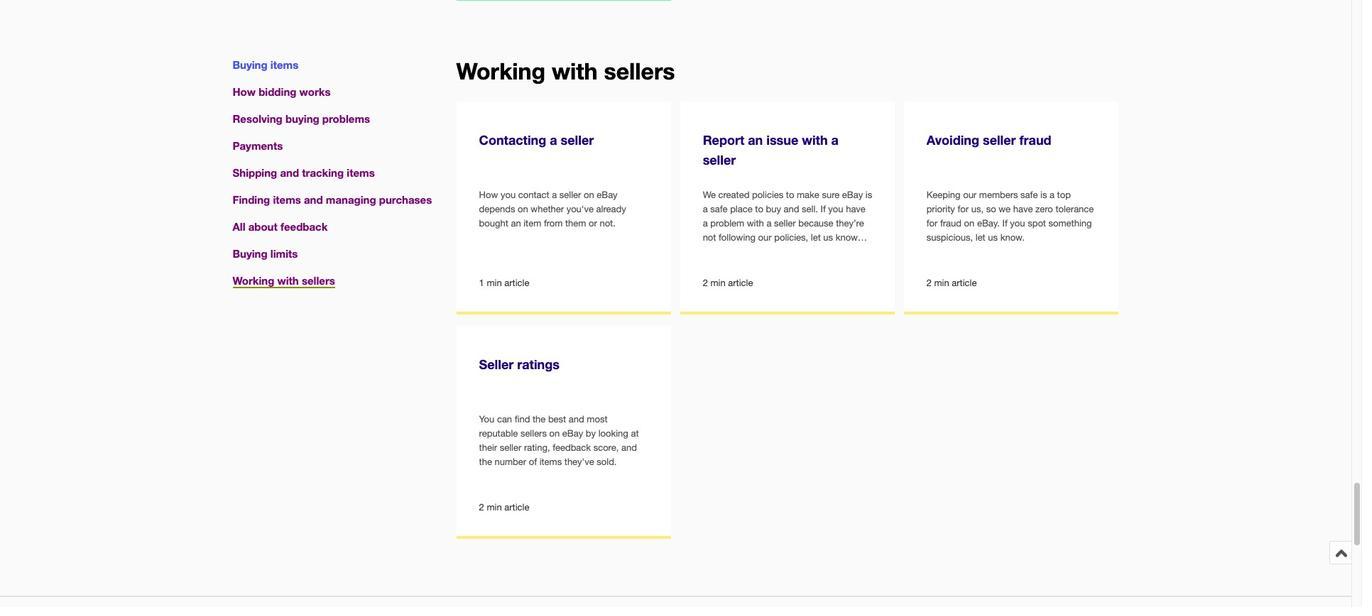 Task type: vqa. For each thing, say whether or not it's contained in the screenshot.
TIME
no



Task type: locate. For each thing, give the bounding box(es) containing it.
article right 1
[[504, 278, 529, 288]]

0 vertical spatial an
[[748, 132, 763, 148]]

0 horizontal spatial feedback
[[281, 220, 328, 233]]

min
[[487, 278, 502, 288], [711, 278, 726, 288], [934, 278, 949, 288], [487, 502, 502, 513]]

score,
[[594, 442, 619, 453]]

let inside keeping our members safe is a top priority for us, so we have zero tolerance for fraud on ebay. if you spot something suspicious, let us know.
[[976, 232, 986, 243]]

managing
[[326, 193, 376, 206]]

a inside how you contact a seller on ebay depends on whether you've already bought an item from them or not.
[[552, 190, 557, 200]]

let down ebay.
[[976, 232, 986, 243]]

you
[[501, 190, 516, 200], [828, 204, 843, 214], [1010, 218, 1025, 229]]

1 horizontal spatial 2 min article
[[703, 278, 753, 288]]

1 horizontal spatial for
[[958, 204, 969, 214]]

0 horizontal spatial is
[[866, 190, 872, 200]]

1 horizontal spatial let
[[976, 232, 986, 243]]

0 horizontal spatial you
[[501, 190, 516, 200]]

how for how bidding works
[[233, 85, 256, 98]]

0 horizontal spatial the
[[479, 457, 492, 467]]

on down us,
[[964, 218, 975, 229]]

seller up you've
[[560, 190, 581, 200]]

ebay inside we created policies to make sure ebay is a safe place to buy and sell. if you have a problem with a seller because they're not following our policies, let us know and we'll look into it.
[[842, 190, 863, 200]]

an left issue
[[748, 132, 763, 148]]

is right sure
[[866, 190, 872, 200]]

0 horizontal spatial safe
[[710, 204, 728, 214]]

items up the all about feedback
[[273, 193, 301, 206]]

you inside how you contact a seller on ebay depends on whether you've already bought an item from them or not.
[[501, 190, 516, 200]]

limits
[[270, 247, 298, 260]]

and left tracking
[[280, 166, 299, 179]]

fraud up 'suspicious,'
[[940, 218, 962, 229]]

2 vertical spatial sellers
[[521, 428, 547, 439]]

0 horizontal spatial 2
[[479, 502, 484, 513]]

1 horizontal spatial working with sellers
[[456, 57, 675, 84]]

article
[[504, 278, 529, 288], [728, 278, 753, 288], [952, 278, 977, 288], [504, 502, 529, 513]]

seller up policies,
[[774, 218, 796, 229]]

our
[[963, 190, 977, 200], [758, 232, 772, 243]]

2 us from the left
[[988, 232, 998, 243]]

1 vertical spatial you
[[828, 204, 843, 214]]

seller ratings
[[479, 356, 560, 372]]

article down 'suspicious,'
[[952, 278, 977, 288]]

they've
[[564, 457, 594, 467]]

0 horizontal spatial us
[[823, 232, 833, 243]]

2 is from the left
[[1041, 190, 1047, 200]]

and right best
[[569, 414, 584, 425]]

on
[[584, 190, 594, 200], [518, 204, 528, 214], [964, 218, 975, 229], [549, 428, 560, 439]]

working with sellers
[[456, 57, 675, 84], [233, 274, 335, 287]]

by
[[586, 428, 596, 439]]

2 min article down "we'll"
[[703, 278, 753, 288]]

1 vertical spatial how
[[479, 190, 498, 200]]

0 horizontal spatial to
[[755, 204, 763, 214]]

0 horizontal spatial an
[[511, 218, 521, 229]]

with inside report an issue with a seller
[[802, 132, 828, 148]]

article for issue
[[728, 278, 753, 288]]

you inside we created policies to make sure ebay is a safe place to buy and sell. if you have a problem with a seller because they're not following our policies, let us know and we'll look into it.
[[828, 204, 843, 214]]

working
[[456, 57, 546, 84], [233, 274, 274, 287]]

us,
[[971, 204, 984, 214]]

1 min article
[[479, 278, 529, 288]]

bidding
[[259, 85, 297, 98]]

2 horizontal spatial ebay
[[842, 190, 863, 200]]

resolving
[[233, 112, 283, 125]]

working inside 'working with sellers' link
[[233, 274, 274, 287]]

safe inside we created policies to make sure ebay is a safe place to buy and sell. if you have a problem with a seller because they're not following our policies, let us know and we'll look into it.
[[710, 204, 728, 214]]

and
[[280, 166, 299, 179], [304, 193, 323, 206], [784, 204, 799, 214], [703, 246, 718, 257], [569, 414, 584, 425], [621, 442, 637, 453]]

seller inside we created policies to make sure ebay is a safe place to buy and sell. if you have a problem with a seller because they're not following our policies, let us know and we'll look into it.
[[774, 218, 796, 229]]

0 horizontal spatial have
[[846, 204, 866, 214]]

you've
[[567, 204, 594, 214]]

us
[[823, 232, 833, 243], [988, 232, 998, 243]]

1 horizontal spatial the
[[533, 414, 546, 425]]

works
[[299, 85, 331, 98]]

1 horizontal spatial 2
[[703, 278, 708, 288]]

1 horizontal spatial to
[[786, 190, 794, 200]]

you up know.
[[1010, 218, 1025, 229]]

1 vertical spatial our
[[758, 232, 772, 243]]

2 buying from the top
[[233, 247, 268, 260]]

0 horizontal spatial fraud
[[940, 218, 962, 229]]

something
[[1049, 218, 1092, 229]]

a down buy
[[767, 218, 772, 229]]

ebay up already
[[597, 190, 618, 200]]

to left make
[[786, 190, 794, 200]]

items right of in the bottom of the page
[[540, 457, 562, 467]]

us left know
[[823, 232, 833, 243]]

buying
[[233, 58, 268, 71], [233, 247, 268, 260]]

1 horizontal spatial have
[[1013, 204, 1033, 214]]

payments link
[[233, 139, 283, 152]]

article down look
[[728, 278, 753, 288]]

an
[[748, 132, 763, 148], [511, 218, 521, 229]]

2 have from the left
[[1013, 204, 1033, 214]]

a left top
[[1050, 190, 1055, 200]]

2 min article down number
[[479, 502, 529, 513]]

working up "contacting"
[[456, 57, 546, 84]]

is inside keeping our members safe is a top priority for us, so we have zero tolerance for fraud on ebay. if you spot something suspicious, let us know.
[[1041, 190, 1047, 200]]

1 horizontal spatial our
[[963, 190, 977, 200]]

they're
[[836, 218, 864, 229]]

the
[[533, 414, 546, 425], [479, 457, 492, 467]]

feedback up the they've
[[553, 442, 591, 453]]

or
[[589, 218, 597, 229]]

how bidding works
[[233, 85, 331, 98]]

1 is from the left
[[866, 190, 872, 200]]

buying for buying limits
[[233, 247, 268, 260]]

you
[[479, 414, 495, 425]]

1 vertical spatial safe
[[710, 204, 728, 214]]

to left buy
[[755, 204, 763, 214]]

our inside we created policies to make sure ebay is a safe place to buy and sell. if you have a problem with a seller because they're not following our policies, let us know and we'll look into it.
[[758, 232, 772, 243]]

0 horizontal spatial if
[[821, 204, 826, 214]]

issue
[[767, 132, 799, 148]]

1 horizontal spatial fraud
[[1020, 132, 1052, 148]]

1 have from the left
[[846, 204, 866, 214]]

0 horizontal spatial working with sellers
[[233, 274, 335, 287]]

buying up bidding
[[233, 58, 268, 71]]

keeping
[[927, 190, 961, 200]]

most
[[587, 414, 608, 425]]

how for how you contact a seller on ebay depends on whether you've already bought an item from them or not.
[[479, 190, 498, 200]]

0 vertical spatial if
[[821, 204, 826, 214]]

seller inside how you contact a seller on ebay depends on whether you've already bought an item from them or not.
[[560, 190, 581, 200]]

0 horizontal spatial 2 min article
[[479, 502, 529, 513]]

items
[[270, 58, 298, 71], [347, 166, 375, 179], [273, 193, 301, 206], [540, 457, 562, 467]]

let down because
[[811, 232, 821, 243]]

min down 'suspicious,'
[[934, 278, 949, 288]]

us down ebay.
[[988, 232, 998, 243]]

place
[[730, 204, 753, 214]]

let inside we created policies to make sure ebay is a safe place to buy and sell. if you have a problem with a seller because they're not following our policies, let us know and we'll look into it.
[[811, 232, 821, 243]]

finding
[[233, 193, 270, 206]]

0 horizontal spatial let
[[811, 232, 821, 243]]

shipping
[[233, 166, 277, 179]]

the down their
[[479, 457, 492, 467]]

min right 1
[[487, 278, 502, 288]]

1 horizontal spatial you
[[828, 204, 843, 214]]

buying items link
[[233, 58, 298, 71]]

know
[[836, 232, 858, 243]]

2 let from the left
[[976, 232, 986, 243]]

items inside you can find the best and most reputable sellers on ebay by looking at their seller rating, feedback score, and the number of items they've sold.
[[540, 457, 562, 467]]

with inside 'working with sellers' link
[[277, 274, 299, 287]]

feedback up the limits
[[281, 220, 328, 233]]

and down tracking
[[304, 193, 323, 206]]

you up depends
[[501, 190, 516, 200]]

2 horizontal spatial sellers
[[604, 57, 675, 84]]

seller
[[479, 356, 514, 372]]

working down buying limits link
[[233, 274, 274, 287]]

1 horizontal spatial if
[[1003, 218, 1008, 229]]

1 us from the left
[[823, 232, 833, 243]]

a up whether
[[552, 190, 557, 200]]

suspicious,
[[927, 232, 973, 243]]

0 horizontal spatial sellers
[[302, 274, 335, 287]]

tolerance
[[1056, 204, 1094, 214]]

top
[[1057, 190, 1071, 200]]

1 vertical spatial working
[[233, 274, 274, 287]]

0 vertical spatial to
[[786, 190, 794, 200]]

safe
[[1021, 190, 1038, 200], [710, 204, 728, 214]]

is up zero
[[1041, 190, 1047, 200]]

1 horizontal spatial an
[[748, 132, 763, 148]]

1 vertical spatial an
[[511, 218, 521, 229]]

if right sell.
[[821, 204, 826, 214]]

0 vertical spatial our
[[963, 190, 977, 200]]

article down number
[[504, 502, 529, 513]]

buying
[[285, 112, 319, 125]]

ebay right sure
[[842, 190, 863, 200]]

a
[[550, 132, 557, 148], [831, 132, 839, 148], [552, 190, 557, 200], [1050, 190, 1055, 200], [703, 204, 708, 214], [703, 218, 708, 229], [767, 218, 772, 229]]

sellers inside you can find the best and most reputable sellers on ebay by looking at their seller rating, feedback score, and the number of items they've sold.
[[521, 428, 547, 439]]

0 vertical spatial you
[[501, 190, 516, 200]]

0 vertical spatial buying
[[233, 58, 268, 71]]

an left item
[[511, 218, 521, 229]]

2 min article down 'suspicious,'
[[927, 278, 977, 288]]

fraud up zero
[[1020, 132, 1052, 148]]

ebay left by
[[562, 428, 583, 439]]

you down sure
[[828, 204, 843, 214]]

seller down report
[[703, 152, 736, 168]]

0 vertical spatial how
[[233, 85, 256, 98]]

have
[[846, 204, 866, 214], [1013, 204, 1033, 214]]

0 horizontal spatial ebay
[[562, 428, 583, 439]]

for down priority
[[927, 218, 938, 229]]

2 horizontal spatial 2
[[927, 278, 932, 288]]

so
[[986, 204, 996, 214]]

already
[[596, 204, 626, 214]]

bought
[[479, 218, 508, 229]]

problem
[[710, 218, 744, 229]]

ebay
[[597, 190, 618, 200], [842, 190, 863, 200], [562, 428, 583, 439]]

2 min article
[[703, 278, 753, 288], [927, 278, 977, 288], [479, 502, 529, 513]]

2 vertical spatial you
[[1010, 218, 1025, 229]]

safe up problem
[[710, 204, 728, 214]]

an inside how you contact a seller on ebay depends on whether you've already bought an item from them or not.
[[511, 218, 521, 229]]

is
[[866, 190, 872, 200], [1041, 190, 1047, 200]]

1 horizontal spatial is
[[1041, 190, 1047, 200]]

2 down not on the top right of the page
[[703, 278, 708, 288]]

if down 'we'
[[1003, 218, 1008, 229]]

1 horizontal spatial how
[[479, 190, 498, 200]]

1 vertical spatial if
[[1003, 218, 1008, 229]]

min down "we'll"
[[711, 278, 726, 288]]

resolving buying problems link
[[233, 112, 370, 125]]

buying down all
[[233, 247, 268, 260]]

on down best
[[549, 428, 560, 439]]

1 horizontal spatial ebay
[[597, 190, 618, 200]]

0 vertical spatial the
[[533, 414, 546, 425]]

2 horizontal spatial 2 min article
[[927, 278, 977, 288]]

2 down 'suspicious,'
[[927, 278, 932, 288]]

our up into at right top
[[758, 232, 772, 243]]

ebay inside how you contact a seller on ebay depends on whether you've already bought an item from them or not.
[[597, 190, 618, 200]]

0 vertical spatial safe
[[1021, 190, 1038, 200]]

1 vertical spatial to
[[755, 204, 763, 214]]

safe inside keeping our members safe is a top priority for us, so we have zero tolerance for fraud on ebay. if you spot something suspicious, let us know.
[[1021, 190, 1038, 200]]

and down not on the top right of the page
[[703, 246, 718, 257]]

the right "find"
[[533, 414, 546, 425]]

sellers
[[604, 57, 675, 84], [302, 274, 335, 287], [521, 428, 547, 439]]

if
[[821, 204, 826, 214], [1003, 218, 1008, 229]]

have up they're
[[846, 204, 866, 214]]

1 horizontal spatial safe
[[1021, 190, 1038, 200]]

2
[[703, 278, 708, 288], [927, 278, 932, 288], [479, 502, 484, 513]]

0 horizontal spatial working
[[233, 274, 274, 287]]

0 vertical spatial working
[[456, 57, 546, 84]]

0 horizontal spatial how
[[233, 85, 256, 98]]

1 buying from the top
[[233, 58, 268, 71]]

1 vertical spatial fraud
[[940, 218, 962, 229]]

1 vertical spatial feedback
[[553, 442, 591, 453]]

with inside we created policies to make sure ebay is a safe place to buy and sell. if you have a problem with a seller because they're not following our policies, let us know and we'll look into it.
[[747, 218, 764, 229]]

1 vertical spatial buying
[[233, 247, 268, 260]]

2 horizontal spatial you
[[1010, 218, 1025, 229]]

you can find the best and most reputable sellers on ebay by looking at their seller rating, feedback score, and the number of items they've sold.
[[479, 414, 639, 467]]

rating,
[[524, 442, 550, 453]]

fraud inside keeping our members safe is a top priority for us, so we have zero tolerance for fraud on ebay. if you spot something suspicious, let us know.
[[940, 218, 962, 229]]

contact
[[518, 190, 549, 200]]

safe up zero
[[1021, 190, 1038, 200]]

seller inside report an issue with a seller
[[703, 152, 736, 168]]

0 vertical spatial for
[[958, 204, 969, 214]]

have inside keeping our members safe is a top priority for us, so we have zero tolerance for fraud on ebay. if you spot something suspicious, let us know.
[[1013, 204, 1033, 214]]

seller up number
[[500, 442, 522, 453]]

a right "contacting"
[[550, 132, 557, 148]]

how inside how you contact a seller on ebay depends on whether you've already bought an item from them or not.
[[479, 190, 498, 200]]

our up us,
[[963, 190, 977, 200]]

if inside we created policies to make sure ebay is a safe place to buy and sell. if you have a problem with a seller because they're not following our policies, let us know and we'll look into it.
[[821, 204, 826, 214]]

a right issue
[[831, 132, 839, 148]]

into
[[762, 246, 778, 257]]

for left us,
[[958, 204, 969, 214]]

buying items
[[233, 58, 298, 71]]

it.
[[780, 246, 788, 257]]

2 down their
[[479, 502, 484, 513]]

0 horizontal spatial for
[[927, 218, 938, 229]]

buy
[[766, 204, 781, 214]]

1 horizontal spatial feedback
[[553, 442, 591, 453]]

let
[[811, 232, 821, 243], [976, 232, 986, 243]]

1 horizontal spatial us
[[988, 232, 998, 243]]

1 horizontal spatial sellers
[[521, 428, 547, 439]]

how up the resolving
[[233, 85, 256, 98]]

sell.
[[802, 204, 818, 214]]

for
[[958, 204, 969, 214], [927, 218, 938, 229]]

how up depends
[[479, 190, 498, 200]]

have right 'we'
[[1013, 204, 1033, 214]]

0 horizontal spatial our
[[758, 232, 772, 243]]

1 let from the left
[[811, 232, 821, 243]]

payments
[[233, 139, 283, 152]]

seller right avoiding
[[983, 132, 1016, 148]]

avoiding
[[927, 132, 979, 148]]



Task type: describe. For each thing, give the bounding box(es) containing it.
we'll
[[721, 246, 740, 257]]

our inside keeping our members safe is a top priority for us, so we have zero tolerance for fraud on ebay. if you spot something suspicious, let us know.
[[963, 190, 977, 200]]

finding items and managing purchases link
[[233, 193, 432, 206]]

and down at
[[621, 442, 637, 453]]

zero
[[1036, 204, 1053, 214]]

a inside keeping our members safe is a top priority for us, so we have zero tolerance for fraud on ebay. if you spot something suspicious, let us know.
[[1050, 190, 1055, 200]]

depends
[[479, 204, 515, 214]]

best
[[548, 414, 566, 425]]

min for issue
[[711, 278, 726, 288]]

at
[[631, 428, 639, 439]]

ratings
[[517, 356, 560, 372]]

2 for fraud
[[927, 278, 932, 288]]

1 vertical spatial the
[[479, 457, 492, 467]]

priority
[[927, 204, 955, 214]]

is inside we created policies to make sure ebay is a safe place to buy and sell. if you have a problem with a seller because they're not following our policies, let us know and we'll look into it.
[[866, 190, 872, 200]]

find
[[515, 414, 530, 425]]

items up how bidding works 'link'
[[270, 58, 298, 71]]

tracking
[[302, 166, 344, 179]]

have inside we created policies to make sure ebay is a safe place to buy and sell. if you have a problem with a seller because they're not following our policies, let us know and we'll look into it.
[[846, 204, 866, 214]]

from
[[544, 218, 563, 229]]

us inside we created policies to make sure ebay is a safe place to buy and sell. if you have a problem with a seller because they're not following our policies, let us know and we'll look into it.
[[823, 232, 833, 243]]

avoiding seller fraud
[[927, 132, 1052, 148]]

0 vertical spatial sellers
[[604, 57, 675, 84]]

created
[[718, 190, 750, 200]]

them
[[565, 218, 586, 229]]

min for fraud
[[934, 278, 949, 288]]

a up not on the top right of the page
[[703, 218, 708, 229]]

about
[[248, 220, 278, 233]]

keeping our members safe is a top priority for us, so we have zero tolerance for fraud on ebay. if you spot something suspicious, let us know.
[[927, 190, 1094, 243]]

purchases
[[379, 193, 432, 206]]

how bidding works link
[[233, 85, 331, 98]]

not
[[703, 232, 716, 243]]

reputable
[[479, 428, 518, 439]]

we
[[999, 204, 1011, 214]]

shipping and tracking items link
[[233, 166, 375, 179]]

1 vertical spatial working with sellers
[[233, 274, 335, 287]]

2 min article for issue
[[703, 278, 753, 288]]

their
[[479, 442, 497, 453]]

ebay.
[[977, 218, 1000, 229]]

can
[[497, 414, 512, 425]]

0 vertical spatial working with sellers
[[456, 57, 675, 84]]

contacting a seller
[[479, 132, 594, 148]]

spot
[[1028, 218, 1046, 229]]

we created policies to make sure ebay is a safe place to buy and sell. if you have a problem with a seller because they're not following our policies, let us know and we'll look into it.
[[703, 190, 872, 257]]

buying for buying items
[[233, 58, 268, 71]]

report
[[703, 132, 745, 148]]

min down number
[[487, 502, 502, 513]]

buying limits link
[[233, 247, 298, 260]]

1
[[479, 278, 484, 288]]

article for fraud
[[952, 278, 977, 288]]

1 horizontal spatial working
[[456, 57, 546, 84]]

article for seller
[[504, 278, 529, 288]]

on inside keeping our members safe is a top priority for us, so we have zero tolerance for fraud on ebay. if you spot something suspicious, let us know.
[[964, 218, 975, 229]]

number
[[495, 457, 526, 467]]

buying limits
[[233, 247, 298, 260]]

min for seller
[[487, 278, 502, 288]]

a inside report an issue with a seller
[[831, 132, 839, 148]]

1 vertical spatial sellers
[[302, 274, 335, 287]]

all about feedback link
[[233, 220, 328, 233]]

members
[[979, 190, 1018, 200]]

item
[[524, 218, 541, 229]]

all
[[233, 220, 245, 233]]

problems
[[322, 112, 370, 125]]

an inside report an issue with a seller
[[748, 132, 763, 148]]

and right buy
[[784, 204, 799, 214]]

make
[[797, 190, 820, 200]]

if inside keeping our members safe is a top priority for us, so we have zero tolerance for fraud on ebay. if you spot something suspicious, let us know.
[[1003, 218, 1008, 229]]

policies,
[[774, 232, 808, 243]]

finding items and managing purchases
[[233, 193, 432, 206]]

on inside you can find the best and most reputable sellers on ebay by looking at their seller rating, feedback score, and the number of items they've sold.
[[549, 428, 560, 439]]

0 vertical spatial fraud
[[1020, 132, 1052, 148]]

items up managing
[[347, 166, 375, 179]]

feedback inside you can find the best and most reputable sellers on ebay by looking at their seller rating, feedback score, and the number of items they've sold.
[[553, 442, 591, 453]]

ebay for report an issue with a seller
[[842, 190, 863, 200]]

not.
[[600, 218, 616, 229]]

ebay inside you can find the best and most reputable sellers on ebay by looking at their seller rating, feedback score, and the number of items they've sold.
[[562, 428, 583, 439]]

policies
[[752, 190, 784, 200]]

seller inside you can find the best and most reputable sellers on ebay by looking at their seller rating, feedback score, and the number of items they've sold.
[[500, 442, 522, 453]]

of
[[529, 457, 537, 467]]

how you contact a seller on ebay depends on whether you've already bought an item from them or not.
[[479, 190, 626, 229]]

on up item
[[518, 204, 528, 214]]

ebay for contacting a seller
[[597, 190, 618, 200]]

1 vertical spatial for
[[927, 218, 938, 229]]

contacting
[[479, 132, 546, 148]]

on up you've
[[584, 190, 594, 200]]

you inside keeping our members safe is a top priority for us, so we have zero tolerance for fraud on ebay. if you spot something suspicious, let us know.
[[1010, 218, 1025, 229]]

sold.
[[597, 457, 617, 467]]

2 for issue
[[703, 278, 708, 288]]

we
[[703, 190, 716, 200]]

2 min article for fraud
[[927, 278, 977, 288]]

report an issue with a seller
[[703, 132, 839, 168]]

look
[[742, 246, 760, 257]]

us inside keeping our members safe is a top priority for us, so we have zero tolerance for fraud on ebay. if you spot something suspicious, let us know.
[[988, 232, 998, 243]]

following
[[719, 232, 756, 243]]

know.
[[1001, 232, 1025, 243]]

because
[[798, 218, 834, 229]]

resolving buying problems
[[233, 112, 370, 125]]

a down we
[[703, 204, 708, 214]]

all about feedback
[[233, 220, 328, 233]]

0 vertical spatial feedback
[[281, 220, 328, 233]]

whether
[[531, 204, 564, 214]]

shipping and tracking items
[[233, 166, 375, 179]]

working with sellers link
[[233, 274, 335, 289]]

seller right "contacting"
[[561, 132, 594, 148]]



